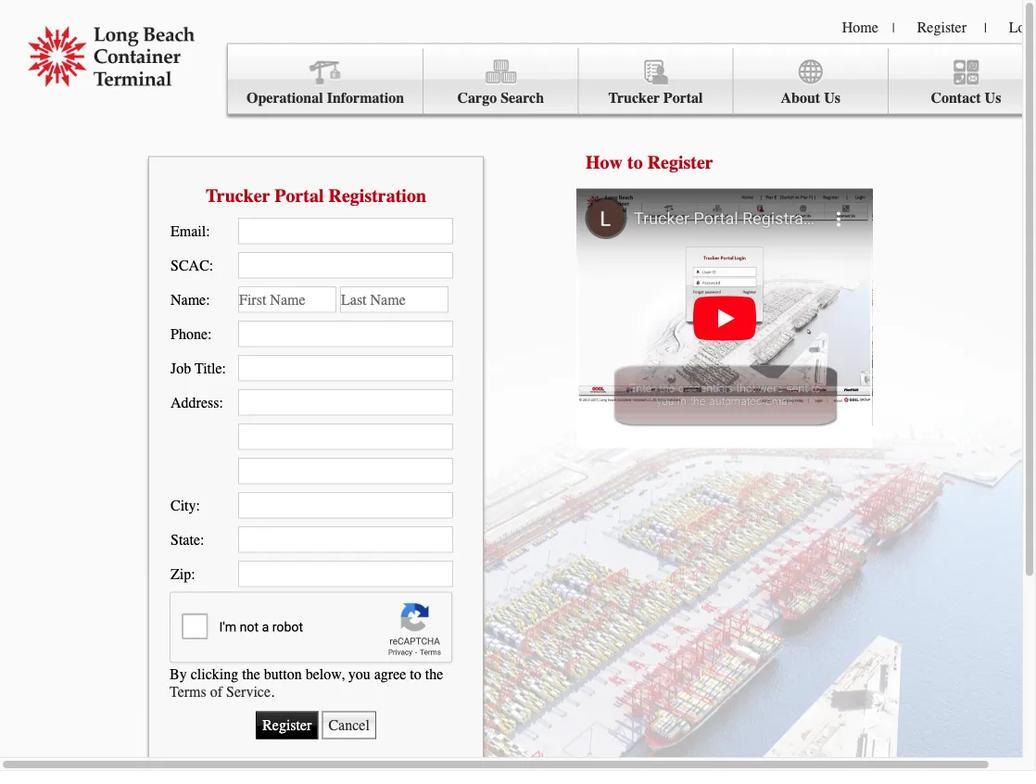 Task type: vqa. For each thing, say whether or not it's contained in the screenshot.
'Trucker Portal Registration'
yes



Task type: describe. For each thing, give the bounding box(es) containing it.
Phone text field
[[238, 321, 453, 347]]

operational information
[[247, 89, 404, 107]]

email
[[171, 222, 206, 239]]

portal for trucker portal
[[664, 89, 703, 107]]

address
[[171, 394, 219, 411]]

home
[[843, 19, 879, 36]]

: for scac :
[[209, 257, 214, 274]]

button
[[264, 666, 302, 683]]

Zip text field
[[238, 561, 453, 587]]

home link
[[843, 19, 879, 36]]

name :
[[171, 291, 210, 308]]

State text field
[[238, 526, 453, 553]]

management
[[812, 174, 895, 191]]

to inside by clicking the button below, you agree to the terms of service .
[[410, 666, 422, 683]]

0 horizontal spatial register
[[648, 152, 714, 173]]

email :
[[171, 222, 210, 239]]

cancel
[[329, 717, 370, 734]]

trucker portal registration
[[206, 185, 427, 206]]

trucker portal link
[[579, 49, 734, 114]]

below,
[[306, 666, 345, 683]]

contact us link
[[889, 49, 1037, 114]]

: for email :
[[206, 222, 210, 239]]

zip :
[[171, 565, 195, 583]]

logi
[[1010, 19, 1037, 36]]

menu item containing contact us
[[727, 49, 1037, 202]]

phone
[[171, 325, 208, 342]]

cancel button
[[322, 712, 376, 740]]

how to register
[[586, 152, 714, 173]]

management directory link
[[798, 160, 973, 202]]

city
[[171, 497, 196, 514]]

you
[[348, 666, 371, 683]]

trucker for trucker portal
[[609, 89, 660, 107]]

phone :
[[171, 325, 212, 342]]

Last Name text field
[[340, 286, 449, 313]]

logi link
[[1010, 19, 1037, 36]]

Job Title text field
[[238, 355, 453, 381]]

us for about us
[[824, 89, 841, 107]]

registration
[[329, 185, 427, 206]]

1 | from the left
[[893, 20, 895, 35]]

scac
[[171, 257, 209, 274]]

contact
[[931, 89, 982, 107]]

directory
[[899, 174, 959, 191]]

job title :
[[171, 360, 226, 377]]

menu bar containing operational information
[[227, 43, 1037, 202]]

0 vertical spatial register
[[918, 19, 967, 36]]

SCAC text field
[[238, 252, 453, 278]]

: for zip :
[[191, 565, 195, 583]]

contact us
[[931, 89, 1002, 107]]

Name text field
[[238, 286, 337, 313]]

about us
[[781, 89, 841, 107]]

2 the from the left
[[425, 666, 444, 683]]



Task type: locate. For each thing, give the bounding box(es) containing it.
operational information link
[[228, 49, 424, 114]]

: down state :
[[191, 565, 195, 583]]

us right contact
[[985, 89, 1002, 107]]

: down city :
[[200, 531, 204, 548]]

by
[[170, 666, 187, 683]]

1 horizontal spatial to
[[628, 152, 643, 173]]

management directory
[[812, 174, 959, 191]]

operational
[[247, 89, 323, 107]]

: for city :
[[196, 497, 200, 514]]

city :
[[171, 497, 200, 514]]

0 horizontal spatial portal
[[275, 185, 324, 206]]

portal up email text box
[[275, 185, 324, 206]]

0 horizontal spatial us
[[824, 89, 841, 107]]

us right about
[[824, 89, 841, 107]]

1 horizontal spatial |
[[985, 20, 987, 35]]

name
[[171, 291, 206, 308]]

cargo
[[458, 89, 497, 107]]

portal for trucker portal registration
[[275, 185, 324, 206]]

state :
[[171, 531, 204, 548]]

menu bar
[[227, 43, 1037, 202]]

Address text field
[[238, 389, 453, 416]]

1 us from the left
[[824, 89, 841, 107]]

register
[[918, 19, 967, 36], [648, 152, 714, 173]]

cargo search
[[458, 89, 544, 107]]

City text field
[[238, 492, 453, 519]]

None text field
[[238, 458, 453, 484]]

zip
[[171, 565, 191, 583]]

trucker up the how to register
[[609, 89, 660, 107]]

terms
[[170, 683, 207, 701]]

register down trucker portal
[[648, 152, 714, 173]]

the right agree
[[425, 666, 444, 683]]

: for state :
[[200, 531, 204, 548]]

trucker for trucker portal registration
[[206, 185, 270, 206]]

1 horizontal spatial register
[[918, 19, 967, 36]]

register up contact us link
[[918, 19, 967, 36]]

title
[[195, 360, 222, 377]]

cargo search link
[[424, 49, 579, 114]]

us
[[824, 89, 841, 107], [985, 89, 1002, 107]]

:
[[206, 222, 210, 239], [209, 257, 214, 274], [206, 291, 210, 308], [208, 325, 212, 342], [222, 360, 226, 377], [219, 394, 223, 411], [196, 497, 200, 514], [200, 531, 204, 548], [191, 565, 195, 583]]

1 vertical spatial portal
[[275, 185, 324, 206]]

Email text field
[[238, 218, 453, 244]]

1 horizontal spatial portal
[[664, 89, 703, 107]]

1 vertical spatial trucker
[[206, 185, 270, 206]]

address :
[[171, 394, 223, 411]]

: down email :
[[209, 257, 214, 274]]

: up state :
[[196, 497, 200, 514]]

: down title
[[219, 394, 223, 411]]

trucker
[[609, 89, 660, 107], [206, 185, 270, 206]]

2 | from the left
[[985, 20, 987, 35]]

search
[[501, 89, 544, 107]]

: up scac :
[[206, 222, 210, 239]]

service
[[226, 683, 271, 701]]

1 vertical spatial to
[[410, 666, 422, 683]]

job
[[171, 360, 191, 377]]

trucker portal
[[609, 89, 703, 107]]

the left .
[[242, 666, 260, 683]]

None submit
[[256, 712, 318, 740]]

us for contact us
[[985, 89, 1002, 107]]

portal
[[664, 89, 703, 107], [275, 185, 324, 206]]

0 vertical spatial to
[[628, 152, 643, 173]]

| left logi
[[985, 20, 987, 35]]

about us link
[[734, 49, 889, 114]]

of
[[210, 683, 223, 701]]

|
[[893, 20, 895, 35], [985, 20, 987, 35]]

: for address :
[[219, 394, 223, 411]]

1 vertical spatial register
[[648, 152, 714, 173]]

1 horizontal spatial the
[[425, 666, 444, 683]]

how
[[586, 152, 623, 173]]

trucker up email :
[[206, 185, 270, 206]]

2 us from the left
[[985, 89, 1002, 107]]

0 horizontal spatial to
[[410, 666, 422, 683]]

0 horizontal spatial the
[[242, 666, 260, 683]]

about
[[781, 89, 821, 107]]

0 vertical spatial portal
[[664, 89, 703, 107]]

information
[[327, 89, 404, 107]]

portal up the how to register
[[664, 89, 703, 107]]

the
[[242, 666, 260, 683], [425, 666, 444, 683]]

1 horizontal spatial us
[[985, 89, 1002, 107]]

terms of service link
[[170, 683, 271, 701]]

0 horizontal spatial |
[[893, 20, 895, 35]]

: for phone :
[[208, 325, 212, 342]]

register link
[[918, 19, 967, 36]]

: down scac :
[[206, 291, 210, 308]]

state
[[171, 531, 200, 548]]

| right home link
[[893, 20, 895, 35]]

us inside menu item
[[985, 89, 1002, 107]]

to right how
[[628, 152, 643, 173]]

: right job
[[222, 360, 226, 377]]

: up title
[[208, 325, 212, 342]]

agree
[[374, 666, 406, 683]]

scac :
[[171, 257, 214, 274]]

1 horizontal spatial trucker
[[609, 89, 660, 107]]

to right agree
[[410, 666, 422, 683]]

menu item
[[727, 49, 1037, 202]]

clicking
[[191, 666, 239, 683]]

0 horizontal spatial trucker
[[206, 185, 270, 206]]

0 vertical spatial trucker
[[609, 89, 660, 107]]

to
[[628, 152, 643, 173], [410, 666, 422, 683]]

None text field
[[238, 424, 453, 450]]

: for name :
[[206, 291, 210, 308]]

.
[[271, 683, 275, 701]]

1 the from the left
[[242, 666, 260, 683]]

by clicking the button below, you agree to the terms of service .
[[170, 666, 444, 701]]



